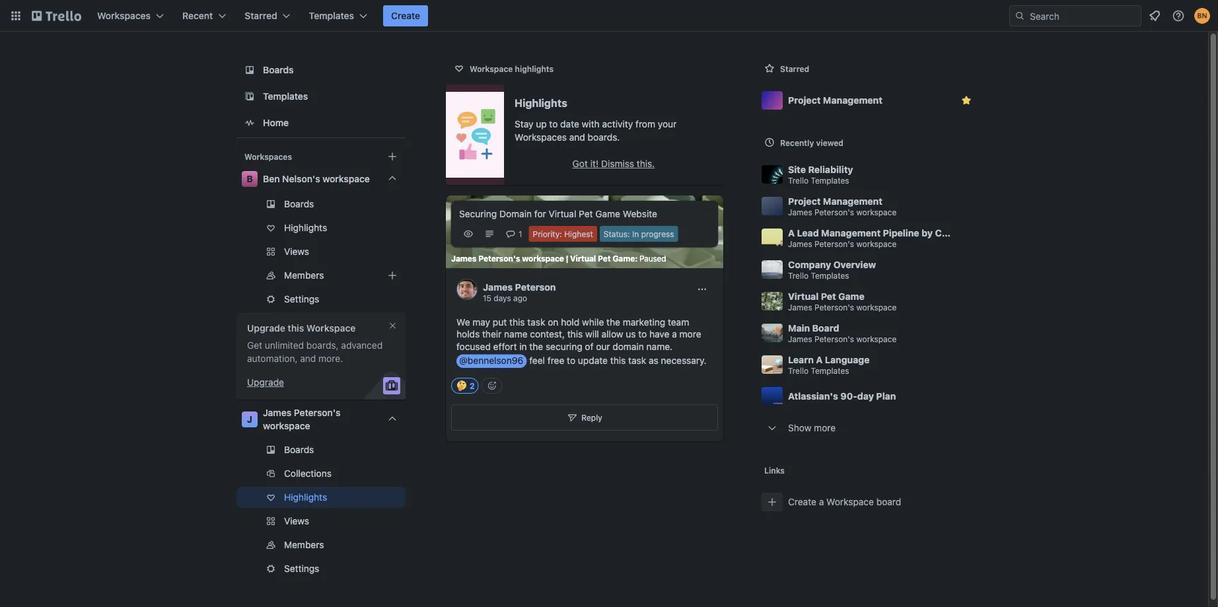 Task type: locate. For each thing, give the bounding box(es) containing it.
pet down company overview trello templates
[[821, 291, 836, 302]]

website
[[623, 208, 657, 219]]

2 members from the top
[[284, 539, 324, 550]]

this.
[[637, 158, 655, 169]]

0 horizontal spatial to
[[549, 119, 558, 129]]

workspace
[[323, 173, 370, 184], [856, 208, 897, 217], [856, 239, 897, 249], [522, 254, 564, 263], [856, 303, 897, 312], [856, 335, 897, 344], [263, 420, 310, 431]]

boards down nelson's
[[284, 198, 314, 209]]

upgrade this workspace get unlimited boards, advanced automation, and more.
[[247, 323, 383, 364]]

1 horizontal spatial to
[[567, 355, 575, 366]]

create
[[391, 10, 420, 21], [788, 496, 816, 507]]

more down team
[[679, 329, 701, 340]]

highlights link down ben nelson's workspace
[[236, 217, 406, 238]]

templates down language
[[811, 366, 849, 376]]

game
[[595, 208, 620, 219], [613, 254, 635, 263], [838, 291, 865, 302]]

boards link up 'templates' link
[[236, 58, 406, 82]]

1 views from the top
[[284, 246, 309, 257]]

1 horizontal spatial workspaces
[[244, 152, 292, 161]]

peterson's inside virtual pet game james peterson's workspace
[[814, 303, 854, 312]]

1 vertical spatial a
[[816, 354, 823, 365]]

2 upgrade from the top
[[247, 377, 284, 388]]

1
[[519, 229, 522, 238]]

stay up to date with activity from your workspaces and boards.
[[515, 119, 677, 143]]

james up lead
[[788, 208, 812, 217]]

board image
[[242, 62, 258, 78]]

1 vertical spatial pet
[[598, 254, 611, 263]]

back to home image
[[32, 5, 81, 26]]

templates down company at top right
[[811, 271, 849, 280]]

2 vertical spatial workspace
[[826, 496, 874, 507]]

our
[[596, 341, 610, 352]]

0 vertical spatial settings
[[284, 294, 319, 305]]

1 vertical spatial boards
[[284, 198, 314, 209]]

game inside virtual pet game james peterson's workspace
[[838, 291, 865, 302]]

0 vertical spatial create
[[391, 10, 420, 21]]

2 members link from the top
[[236, 534, 406, 556]]

project
[[788, 95, 821, 106], [788, 196, 821, 206]]

settings link
[[236, 289, 406, 310], [236, 558, 406, 579]]

views link
[[236, 241, 406, 262], [236, 511, 406, 532]]

pet inside virtual pet game james peterson's workspace
[[821, 291, 836, 302]]

2 project from the top
[[788, 196, 821, 206]]

add reaction image
[[481, 378, 502, 394]]

0 vertical spatial workspaces
[[97, 10, 151, 21]]

0 vertical spatial boards link
[[236, 58, 406, 82]]

2 settings from the top
[[284, 563, 319, 574]]

0 vertical spatial members link
[[236, 265, 406, 286]]

1 vertical spatial highlights link
[[236, 487, 406, 508]]

highlights down nelson's
[[284, 222, 327, 233]]

game up status: on the top
[[595, 208, 620, 219]]

to right us
[[638, 329, 647, 340]]

ben
[[263, 173, 280, 184]]

0 horizontal spatial task
[[527, 316, 545, 327]]

company overview trello templates
[[788, 259, 876, 280]]

more right show
[[814, 422, 836, 433]]

james right j
[[263, 407, 291, 418]]

1 vertical spatial a
[[819, 496, 824, 507]]

task
[[527, 316, 545, 327], [628, 355, 646, 366]]

peterson's down "board"
[[814, 335, 854, 344]]

site
[[788, 164, 806, 175]]

1 vertical spatial views
[[284, 516, 309, 526]]

create inside button
[[391, 10, 420, 21]]

home image
[[242, 115, 258, 131]]

1 vertical spatial workspaces
[[515, 132, 567, 143]]

0 vertical spatial settings link
[[236, 289, 406, 310]]

holds
[[456, 329, 480, 340]]

home
[[263, 117, 289, 128]]

2 trello from the top
[[788, 271, 809, 280]]

james up days
[[483, 281, 513, 292]]

status: in progress
[[604, 229, 674, 238]]

workspace up main board james peterson's workspace
[[856, 303, 897, 312]]

james up main
[[788, 303, 812, 312]]

management down project management james peterson's workspace
[[821, 227, 881, 238]]

virtual inside virtual pet game james peterson's workspace
[[788, 291, 819, 302]]

1 vertical spatial workspace
[[306, 323, 356, 334]]

your
[[658, 119, 677, 129]]

2 highlights link from the top
[[236, 487, 406, 508]]

boards right board image
[[263, 64, 294, 75]]

workspace up language
[[856, 335, 897, 344]]

ago
[[513, 293, 527, 302]]

got
[[572, 158, 588, 169]]

1 highlights link from the top
[[236, 217, 406, 238]]

trello down learn
[[788, 366, 809, 376]]

james
[[788, 208, 812, 217], [788, 239, 812, 249], [451, 254, 477, 263], [483, 281, 513, 292], [788, 303, 812, 312], [788, 335, 812, 344], [263, 407, 291, 418]]

1 settings from the top
[[284, 294, 319, 305]]

2 vertical spatial boards link
[[236, 439, 406, 460]]

1 vertical spatial views link
[[236, 511, 406, 532]]

pet up highest
[[579, 208, 593, 219]]

2 vertical spatial workspaces
[[244, 152, 292, 161]]

views
[[284, 246, 309, 257], [284, 516, 309, 526]]

|
[[566, 254, 568, 263]]

views for 2nd views "link" from the bottom of the page
[[284, 246, 309, 257]]

workspaces
[[97, 10, 151, 21], [515, 132, 567, 143], [244, 152, 292, 161]]

days
[[494, 293, 511, 302]]

pet down status: on the top
[[598, 254, 611, 263]]

peterson's down more.
[[294, 407, 341, 418]]

james down lead
[[788, 239, 812, 249]]

template board image
[[242, 89, 258, 104]]

templates inside 'templates' link
[[263, 91, 308, 102]]

game down "overview"
[[838, 291, 865, 302]]

0 vertical spatial a
[[788, 227, 795, 238]]

dismiss
[[601, 158, 634, 169]]

task left as
[[628, 355, 646, 366]]

0 vertical spatial the
[[606, 316, 620, 327]]

to inside stay up to date with activity from your workspaces and boards.
[[549, 119, 558, 129]]

settings
[[284, 294, 319, 305], [284, 563, 319, 574]]

0 horizontal spatial more
[[679, 329, 701, 340]]

and down date
[[569, 132, 585, 143]]

securing
[[546, 341, 582, 352]]

1 vertical spatial members link
[[236, 534, 406, 556]]

1 vertical spatial trello
[[788, 271, 809, 280]]

james peterson's workspace
[[263, 407, 341, 431]]

upgrade down automation,
[[247, 377, 284, 388]]

templates up home
[[263, 91, 308, 102]]

0 vertical spatial management
[[823, 95, 882, 106]]

trello for site
[[788, 176, 809, 185]]

0 vertical spatial virtual
[[549, 208, 576, 219]]

1 vertical spatial settings
[[284, 563, 319, 574]]

this
[[509, 316, 525, 327], [288, 323, 304, 334], [567, 329, 583, 340], [610, 355, 626, 366]]

trello down company at top right
[[788, 271, 809, 280]]

2 vertical spatial game
[[838, 291, 865, 302]]

2 vertical spatial management
[[821, 227, 881, 238]]

effort
[[493, 341, 517, 352]]

project management
[[788, 95, 882, 106]]

2 vertical spatial trello
[[788, 366, 809, 376]]

1 vertical spatial settings link
[[236, 558, 406, 579]]

to right free
[[567, 355, 575, 366]]

templates inside templates dropdown button
[[309, 10, 354, 21]]

1 horizontal spatial task
[[628, 355, 646, 366]]

0 vertical spatial trello
[[788, 176, 809, 185]]

members for first members link from the bottom of the page
[[284, 539, 324, 550]]

this up name
[[509, 316, 525, 327]]

0 vertical spatial project
[[788, 95, 821, 106]]

1 vertical spatial game
[[613, 254, 635, 263]]

collections link
[[236, 463, 406, 484]]

1 horizontal spatial a
[[819, 496, 824, 507]]

templates button
[[301, 5, 375, 26]]

0 vertical spatial to
[[549, 119, 558, 129]]

virtual right |
[[570, 254, 596, 263]]

0 horizontal spatial workspace
[[306, 323, 356, 334]]

members link
[[236, 265, 406, 286], [236, 534, 406, 556]]

a left lead
[[788, 227, 795, 238]]

1 upgrade from the top
[[247, 323, 285, 334]]

workspace up boards,
[[306, 323, 356, 334]]

plan
[[876, 391, 896, 402]]

0 vertical spatial and
[[569, 132, 585, 143]]

a right learn
[[816, 354, 823, 365]]

highlights link down collections link
[[236, 487, 406, 508]]

2 views from the top
[[284, 516, 309, 526]]

workspace inside button
[[826, 496, 874, 507]]

highlights down collections
[[284, 492, 327, 503]]

2 horizontal spatial workspaces
[[515, 132, 567, 143]]

1 horizontal spatial and
[[569, 132, 585, 143]]

reply button
[[451, 404, 718, 431]]

a lead management pipeline by crmble james peterson's workspace
[[788, 227, 968, 249]]

domain
[[613, 341, 644, 352]]

templates right 'starred' 'dropdown button'
[[309, 10, 354, 21]]

0 vertical spatial highlights
[[515, 97, 567, 109]]

their
[[482, 329, 502, 340]]

marketing
[[623, 316, 665, 327]]

1 vertical spatial and
[[300, 353, 316, 364]]

of
[[585, 341, 593, 352]]

1 vertical spatial the
[[529, 341, 543, 352]]

upgrade inside upgrade this workspace get unlimited boards, advanced automation, and more.
[[247, 323, 285, 334]]

game down status: on the top
[[613, 254, 635, 263]]

boards for templates
[[263, 64, 294, 75]]

name
[[504, 329, 528, 340]]

1 boards link from the top
[[236, 58, 406, 82]]

the right in
[[529, 341, 543, 352]]

1 vertical spatial upgrade
[[247, 377, 284, 388]]

peterson's down the 1
[[478, 254, 520, 263]]

links
[[764, 466, 785, 475]]

highlights
[[515, 64, 554, 73]]

templates
[[309, 10, 354, 21], [263, 91, 308, 102], [811, 176, 849, 185], [811, 271, 849, 280], [811, 366, 849, 376]]

project down site reliability trello templates
[[788, 196, 821, 206]]

b
[[247, 173, 253, 184]]

peterson's inside a lead management pipeline by crmble james peterson's workspace
[[814, 239, 854, 249]]

1 vertical spatial boards link
[[236, 194, 406, 215]]

upgrade up get
[[247, 323, 285, 334]]

primary element
[[0, 0, 1218, 32]]

0 vertical spatial workspace
[[470, 64, 513, 73]]

boards link for collections
[[236, 439, 406, 460]]

james inside project management james peterson's workspace
[[788, 208, 812, 217]]

settings for 1st settings link from the bottom of the page
[[284, 563, 319, 574]]

templates down reliability
[[811, 176, 849, 185]]

0 horizontal spatial create
[[391, 10, 420, 21]]

2 vertical spatial boards
[[284, 444, 314, 455]]

1 vertical spatial virtual
[[570, 254, 596, 263]]

create for create a workspace board
[[788, 496, 816, 507]]

peterson's up lead
[[814, 208, 854, 217]]

on
[[548, 316, 558, 327]]

project inside project management james peterson's workspace
[[788, 196, 821, 206]]

0 horizontal spatial a
[[672, 329, 677, 340]]

boards up collections
[[284, 444, 314, 455]]

1 horizontal spatial pet
[[598, 254, 611, 263]]

recently
[[780, 138, 814, 147]]

up
[[536, 119, 547, 129]]

1 horizontal spatial starred
[[780, 64, 809, 73]]

starred up board image
[[245, 10, 277, 21]]

boards link down ben nelson's workspace
[[236, 194, 406, 215]]

project up recently
[[788, 95, 821, 106]]

management down reliability
[[823, 196, 882, 206]]

peterson's inside james peterson's workspace
[[294, 407, 341, 418]]

management up viewed
[[823, 95, 882, 106]]

this inside upgrade this workspace get unlimited boards, advanced automation, and more.
[[288, 323, 304, 334]]

1 members link from the top
[[236, 265, 406, 286]]

starred up project management
[[780, 64, 809, 73]]

workspace inside upgrade this workspace get unlimited boards, advanced automation, and more.
[[306, 323, 356, 334]]

a inside a lead management pipeline by crmble james peterson's workspace
[[788, 227, 795, 238]]

0 vertical spatial boards
[[263, 64, 294, 75]]

james down main
[[788, 335, 812, 344]]

3 boards link from the top
[[236, 439, 406, 460]]

workspace inside main board james peterson's workspace
[[856, 335, 897, 344]]

the up allow at the bottom of page
[[606, 316, 620, 327]]

virtual up priority: highest
[[549, 208, 576, 219]]

1 vertical spatial members
[[284, 539, 324, 550]]

0 vertical spatial views
[[284, 246, 309, 257]]

date
[[560, 119, 579, 129]]

this up the unlimited
[[288, 323, 304, 334]]

members for first members link from the top
[[284, 270, 324, 281]]

boards link up collections link
[[236, 439, 406, 460]]

trello
[[788, 176, 809, 185], [788, 271, 809, 280], [788, 366, 809, 376]]

0 vertical spatial members
[[284, 270, 324, 281]]

0 horizontal spatial workspaces
[[97, 10, 151, 21]]

0 horizontal spatial and
[[300, 353, 316, 364]]

upgrade for upgrade this workspace get unlimited boards, advanced automation, and more.
[[247, 323, 285, 334]]

0 vertical spatial pet
[[579, 208, 593, 219]]

show
[[788, 422, 811, 433]]

1 vertical spatial starred
[[780, 64, 809, 73]]

0 vertical spatial upgrade
[[247, 323, 285, 334]]

views for 2nd views "link" from the top
[[284, 516, 309, 526]]

2 boards link from the top
[[236, 194, 406, 215]]

site reliability trello templates
[[788, 164, 853, 185]]

starred
[[245, 10, 277, 21], [780, 64, 809, 73]]

task up contest, on the left of page
[[527, 316, 545, 327]]

1 settings link from the top
[[236, 289, 406, 310]]

1 vertical spatial more
[[814, 422, 836, 433]]

trello inside site reliability trello templates
[[788, 176, 809, 185]]

trello down site
[[788, 176, 809, 185]]

workspace down the pipeline
[[856, 239, 897, 249]]

0 vertical spatial a
[[672, 329, 677, 340]]

peterson's up "board"
[[814, 303, 854, 312]]

2 horizontal spatial pet
[[821, 291, 836, 302]]

workspace up a lead management pipeline by crmble james peterson's workspace
[[856, 208, 897, 217]]

more.
[[318, 353, 343, 364]]

create inside button
[[788, 496, 816, 507]]

1 vertical spatial create
[[788, 496, 816, 507]]

1 horizontal spatial a
[[816, 354, 823, 365]]

trello inside company overview trello templates
[[788, 271, 809, 280]]

recent
[[182, 10, 213, 21]]

settings for 1st settings link
[[284, 294, 319, 305]]

pipeline
[[883, 227, 919, 238]]

workspace left highlights
[[470, 64, 513, 73]]

2 horizontal spatial to
[[638, 329, 647, 340]]

peterson's up company overview trello templates
[[814, 239, 854, 249]]

0 horizontal spatial a
[[788, 227, 795, 238]]

from
[[635, 119, 655, 129]]

domain
[[499, 208, 532, 219]]

0 vertical spatial views link
[[236, 241, 406, 262]]

will
[[585, 329, 599, 340]]

2 vertical spatial highlights
[[284, 492, 327, 503]]

1 horizontal spatial workspace
[[470, 64, 513, 73]]

1 trello from the top
[[788, 176, 809, 185]]

have
[[649, 329, 669, 340]]

1 members from the top
[[284, 270, 324, 281]]

1 horizontal spatial more
[[814, 422, 836, 433]]

project for project management
[[788, 95, 821, 106]]

1 horizontal spatial create
[[788, 496, 816, 507]]

2 vertical spatial virtual
[[788, 291, 819, 302]]

0 vertical spatial more
[[679, 329, 701, 340]]

0 vertical spatial starred
[[245, 10, 277, 21]]

and down boards,
[[300, 353, 316, 364]]

3 trello from the top
[[788, 366, 809, 376]]

2 vertical spatial pet
[[821, 291, 836, 302]]

management inside project management james peterson's workspace
[[823, 196, 882, 206]]

2 vertical spatial to
[[567, 355, 575, 366]]

starred inside 'dropdown button'
[[245, 10, 277, 21]]

0 vertical spatial highlights link
[[236, 217, 406, 238]]

workspace right nelson's
[[323, 173, 370, 184]]

highlights up up
[[515, 97, 567, 109]]

0 horizontal spatial starred
[[245, 10, 277, 21]]

templates inside the learn a language trello templates
[[811, 366, 849, 376]]

to right up
[[549, 119, 558, 129]]

workspace left board
[[826, 496, 874, 507]]

2 horizontal spatial workspace
[[826, 496, 874, 507]]

a inside the learn a language trello templates
[[816, 354, 823, 365]]

james inside james peterson 15 days ago
[[483, 281, 513, 292]]

workspace right j
[[263, 420, 310, 431]]

virtual up main
[[788, 291, 819, 302]]

1 vertical spatial project
[[788, 196, 821, 206]]

1 vertical spatial management
[[823, 196, 882, 206]]

1 project from the top
[[788, 95, 821, 106]]

0 notifications image
[[1147, 8, 1163, 24]]



Task type: vqa. For each thing, say whether or not it's contained in the screenshot.
bottom Product
no



Task type: describe. For each thing, give the bounding box(es) containing it.
unlimited
[[265, 340, 304, 351]]

workspaces inside popup button
[[97, 10, 151, 21]]

ben nelson (bennelson96) image
[[1194, 8, 1210, 24]]

show more
[[788, 422, 836, 433]]

day
[[857, 391, 874, 402]]

this down the domain
[[610, 355, 626, 366]]

this down hold
[[567, 329, 583, 340]]

templates inside site reliability trello templates
[[811, 176, 849, 185]]

0 horizontal spatial the
[[529, 341, 543, 352]]

0 horizontal spatial pet
[[579, 208, 593, 219]]

we
[[456, 316, 470, 327]]

boards link for highlights
[[236, 194, 406, 215]]

create a workspace board button
[[756, 486, 982, 518]]

workspace left |
[[522, 254, 564, 263]]

name.
[[646, 341, 673, 352]]

james down securing
[[451, 254, 477, 263]]

highest
[[564, 229, 593, 238]]

progress
[[641, 229, 674, 238]]

trello inside the learn a language trello templates
[[788, 366, 809, 376]]

priority:
[[533, 229, 562, 238]]

more inside we may put this task on hold while the marketing team holds their name contest, this will allow us to have a more focused effort in the securing of our domain name. @bennelson96 feel free to update this task as necessary.
[[679, 329, 701, 340]]

add image
[[384, 268, 400, 283]]

and inside upgrade this workspace get unlimited boards, advanced automation, and more.
[[300, 353, 316, 364]]

management inside a lead management pipeline by crmble james peterson's workspace
[[821, 227, 881, 238]]

reply
[[581, 413, 602, 422]]

necessary.
[[661, 355, 706, 366]]

workspace inside a lead management pipeline by crmble james peterson's workspace
[[856, 239, 897, 249]]

trello for company
[[788, 271, 809, 280]]

management for project management
[[823, 95, 882, 106]]

we may put this task on hold while the marketing team holds their name contest, this will allow us to have a more focused effort in the securing of our domain name. @bennelson96 feel free to update this task as necessary.
[[456, 316, 706, 366]]

reliability
[[808, 164, 853, 175]]

management for project management james peterson's workspace
[[823, 196, 882, 206]]

nelson's
[[282, 173, 320, 184]]

2 settings link from the top
[[236, 558, 406, 579]]

show more button
[[756, 412, 982, 444]]

project management james peterson's workspace
[[788, 196, 897, 217]]

project for project management james peterson's workspace
[[788, 196, 821, 206]]

james peterson's workspace | virtual pet game : paused
[[451, 254, 666, 263]]

james inside a lead management pipeline by crmble james peterson's workspace
[[788, 239, 812, 249]]

1 vertical spatial highlights
[[284, 222, 327, 233]]

crmble
[[935, 227, 968, 238]]

james inside james peterson's workspace
[[263, 407, 291, 418]]

templates link
[[236, 85, 406, 108]]

a inside button
[[819, 496, 824, 507]]

viewed
[[816, 138, 844, 147]]

boards for collections
[[284, 444, 314, 455]]

workspace inside james peterson's workspace
[[263, 420, 310, 431]]

virtual pet game james peterson's workspace
[[788, 291, 897, 312]]

main board james peterson's workspace
[[788, 322, 897, 344]]

it!
[[590, 158, 599, 169]]

1 vertical spatial task
[[628, 355, 646, 366]]

lead
[[797, 227, 819, 238]]

click to unstar project management. it will be removed from your starred list. image
[[960, 94, 973, 107]]

james peterson 15 days ago
[[483, 281, 556, 302]]

overview
[[833, 259, 876, 270]]

1 views link from the top
[[236, 241, 406, 262]]

open information menu image
[[1172, 9, 1185, 22]]

create a workspace image
[[384, 149, 400, 164]]

contest,
[[530, 329, 565, 340]]

securing domain for virtual pet game website
[[459, 208, 657, 219]]

peterson's inside main board james peterson's workspace
[[814, 335, 854, 344]]

ben nelson's workspace
[[263, 173, 370, 184]]

create button
[[383, 5, 428, 26]]

create for create
[[391, 10, 420, 21]]

james inside main board james peterson's workspace
[[788, 335, 812, 344]]

boards for highlights
[[284, 198, 314, 209]]

as
[[649, 355, 658, 366]]

recently viewed
[[780, 138, 844, 147]]

15
[[483, 293, 491, 302]]

more inside show more button
[[814, 422, 836, 433]]

main
[[788, 322, 810, 333]]

create a workspace board
[[788, 496, 901, 507]]

starred button
[[237, 5, 298, 26]]

and inside stay up to date with activity from your workspaces and boards.
[[569, 132, 585, 143]]

boards link for templates
[[236, 58, 406, 82]]

workspaces button
[[89, 5, 172, 26]]

2 views link from the top
[[236, 511, 406, 532]]

board
[[812, 322, 839, 333]]

1 vertical spatial to
[[638, 329, 647, 340]]

status:
[[604, 229, 630, 238]]

board
[[876, 496, 901, 507]]

boards.
[[588, 132, 620, 143]]

atlassian's 90-day plan
[[788, 391, 896, 402]]

priority: highest
[[533, 229, 593, 238]]

0 vertical spatial game
[[595, 208, 620, 219]]

home link
[[236, 111, 406, 135]]

us
[[626, 329, 636, 340]]

1 horizontal spatial the
[[606, 316, 620, 327]]

a inside we may put this task on hold while the marketing team holds their name contest, this will allow us to have a more focused effort in the securing of our domain name. @bennelson96 feel free to update this task as necessary.
[[672, 329, 677, 340]]

with
[[582, 119, 600, 129]]

upgrade for upgrade
[[247, 377, 284, 388]]

stay
[[515, 119, 533, 129]]

get
[[247, 340, 262, 351]]

allow
[[602, 329, 623, 340]]

templates inside company overview trello templates
[[811, 271, 849, 280]]

virtual pet game link
[[570, 253, 635, 264]]

90-
[[840, 391, 857, 402]]

for
[[534, 208, 546, 219]]

securing
[[459, 208, 497, 219]]

workspaces inside stay up to date with activity from your workspaces and boards.
[[515, 132, 567, 143]]

got it! dismiss this.
[[572, 158, 655, 169]]

workspace inside virtual pet game james peterson's workspace
[[856, 303, 897, 312]]

0 vertical spatial task
[[527, 316, 545, 327]]

activity
[[602, 119, 633, 129]]

workspace inside project management james peterson's workspace
[[856, 208, 897, 217]]

search image
[[1015, 11, 1025, 21]]

atlassian's 90-day plan link
[[756, 380, 982, 412]]

workspace for upgrade this workspace get unlimited boards, advanced automation, and more.
[[306, 323, 356, 334]]

peterson's inside project management james peterson's workspace
[[814, 208, 854, 217]]

boards,
[[306, 340, 339, 351]]

company
[[788, 259, 831, 270]]

feel
[[529, 355, 545, 366]]

upgrade button
[[247, 376, 284, 389]]

learn a language trello templates
[[788, 354, 870, 376]]

while
[[582, 316, 604, 327]]

j
[[247, 414, 252, 425]]

workspace for create a workspace board
[[826, 496, 874, 507]]

in
[[632, 229, 639, 238]]

hold
[[561, 316, 579, 327]]

james inside virtual pet game james peterson's workspace
[[788, 303, 812, 312]]

advanced
[[341, 340, 383, 351]]

workspace highlights
[[470, 64, 554, 73]]

peterson
[[515, 281, 556, 292]]

team
[[668, 316, 689, 327]]

put
[[493, 316, 507, 327]]

Search field
[[1025, 6, 1141, 26]]



